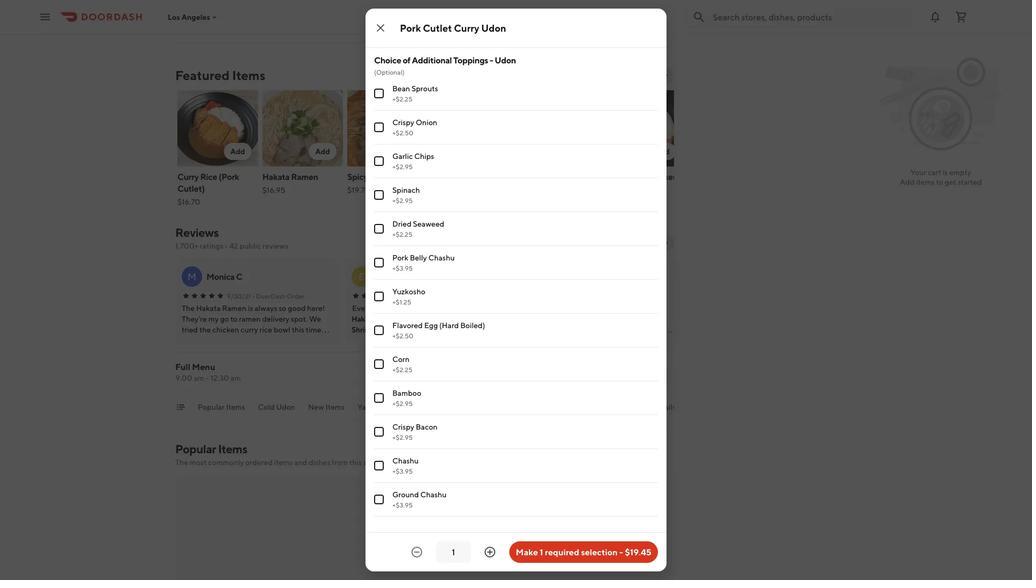 Task type: describe. For each thing, give the bounding box(es) containing it.
spinach +$2.95
[[393, 186, 420, 204]]

and inside 'popular items the most commonly ordered items and dishes from this store'
[[294, 458, 307, 467]]

+$2.25 for bean
[[393, 95, 413, 103]]

belly
[[410, 254, 427, 262]]

angeles
[[182, 13, 210, 21]]

egg
[[424, 321, 438, 330]]

the
[[175, 458, 188, 467]]

commonly
[[208, 458, 244, 467]]

garlic chips +$2.95
[[393, 152, 434, 170]]

hakata ramen shrimp and pork wonton
[[352, 315, 435, 334]]

+$2.25 for dried
[[393, 231, 413, 238]]

yakitori
[[358, 403, 384, 412]]

ramen for hakata ramen shrimp and pork wonton
[[377, 315, 400, 324]]

and inside hakata ramen shrimp and pork wonton
[[377, 326, 389, 334]]

spicy hakata ramen image
[[347, 90, 428, 167]]

pork inside pork belly chashu +$3.95
[[393, 254, 408, 262]]

pork cutlet curry udon dialog
[[366, 0, 667, 581]]

• inside 'reviews 1,700+ ratings • 42 public reviews'
[[225, 242, 228, 251]]

condiments and utensils
[[590, 403, 676, 412]]

choice
[[374, 55, 401, 65]]

1,700+
[[175, 242, 198, 251]]

order for m
[[287, 293, 305, 300]]

yuzkosho +$1.25
[[393, 287, 426, 306]]

$19.45
[[625, 548, 652, 558]]

1 am from the left
[[194, 374, 204, 383]]

$19.70
[[347, 186, 370, 195]]

ordered
[[246, 458, 273, 467]]

add for curry rice (pork cutlet)
[[230, 147, 245, 156]]

angelica
[[546, 272, 580, 282]]

+$2.95 inside garlic chips +$2.95
[[393, 163, 413, 170]]

crispy for crispy onion
[[393, 118, 414, 127]]

rice for karaage)
[[625, 172, 642, 182]]

+$1.25
[[393, 298, 411, 306]]

make 1 required selection - $19.45
[[516, 548, 652, 558]]

- for 12:30
[[206, 374, 209, 383]]

hakata ramen $16.95
[[262, 172, 318, 195]]

hakata for hakata ramen shrimp and pork wonton
[[352, 315, 376, 324]]

+$2.50 inside "flavored egg (hard boiled) +$2.50"
[[393, 332, 414, 340]]

open menu image
[[39, 10, 52, 23]]

10
[[402, 15, 410, 24]]

reviews 1,700+ ratings • 42 public reviews
[[175, 226, 288, 251]]

- for udon
[[490, 55, 493, 65]]

wonton
[[407, 326, 435, 334]]

ground chashu +$3.95
[[393, 491, 447, 509]]

menu
[[192, 362, 215, 372]]

hakata ramen image
[[262, 90, 343, 167]]

items for popular items
[[226, 403, 245, 412]]

new items
[[308, 403, 345, 412]]

popular for popular items the most commonly ordered items and dishes from this store
[[175, 443, 216, 457]]

pork cutlet curry udon image
[[432, 90, 513, 167]]

e
[[359, 271, 365, 283]]

cutlet)
[[177, 184, 205, 194]]

dried
[[393, 220, 412, 229]]

12:30
[[210, 374, 229, 383]]

Current quantity is 1 number field
[[443, 547, 464, 559]]

is
[[943, 168, 948, 177]]

chashu inside ground chashu +$3.95
[[421, 491, 447, 500]]

curry inside button
[[477, 172, 499, 182]]

store
[[363, 458, 381, 467]]

add button for hakata
[[394, 143, 422, 160]]

+$2.95 inside bamboo +$2.95
[[393, 400, 413, 408]]

erika
[[376, 272, 396, 282]]

• doordash order for e
[[420, 293, 472, 300]]

• for m
[[252, 293, 255, 300]]

choice of additional toppings - udon group
[[374, 54, 658, 517]]

reviews
[[175, 226, 219, 240]]

pork belly chashu +$3.95
[[393, 254, 455, 272]]

$16.95
[[262, 186, 285, 195]]

selection
[[581, 548, 618, 558]]

pork right close pork cutlet curry udon image
[[400, 22, 421, 34]]

yuzkosho
[[393, 287, 426, 296]]

previous image
[[640, 239, 649, 247]]

items for featured items
[[232, 67, 265, 83]]

1 horizontal spatial a
[[581, 272, 587, 282]]

make
[[516, 548, 538, 558]]

close pork cutlet curry udon image
[[374, 22, 387, 34]]

+$1.50
[[393, 26, 412, 33]]

curry rice (pork cutlet) image
[[177, 90, 258, 167]]

hakata for hakata ramen $16.95
[[262, 172, 290, 182]]

curry inside curry rice (pork cutlet) $16.70
[[177, 172, 199, 182]]

to
[[937, 178, 944, 187]]

c
[[236, 272, 242, 282]]

• doordash order for m
[[252, 293, 305, 300]]

your cart is empty add items to get started
[[900, 168, 982, 187]]

chips
[[414, 152, 434, 161]]

udon up the toppings
[[481, 22, 506, 34]]

ground
[[393, 491, 419, 500]]

featured items heading
[[175, 67, 265, 84]]

bamboo
[[393, 389, 421, 398]]

add button for rice
[[224, 143, 252, 160]]

42
[[229, 242, 238, 251]]

featured
[[175, 67, 230, 83]]

choice of additional toppings - udon (optional)
[[374, 55, 516, 76]]

• for e
[[420, 293, 423, 300]]

- for $19.45
[[620, 548, 623, 558]]

condiments and utensils button
[[590, 402, 676, 419]]

lv
[[393, 15, 400, 24]]

cutlet for the pork cutlet curry udon dialog
[[423, 22, 452, 34]]

new items button
[[308, 402, 345, 419]]

crispy onion +$2.50
[[393, 118, 437, 137]]

satsuma ramen image
[[517, 90, 598, 167]]

cutlet for 'pork cutlet curry udon' button at the top of page
[[452, 172, 476, 182]]

sprouts
[[412, 84, 438, 93]]

pork cutlet curry udon for the pork cutlet curry udon dialog
[[400, 22, 506, 34]]

+$3.95 inside chashu +$3.95
[[393, 468, 413, 475]]

ratings
[[200, 242, 223, 251]]

hakata ramen button
[[352, 314, 400, 325]]

add review
[[576, 238, 618, 247]]

add for curry rice (chicken karaage)
[[655, 147, 670, 156]]

your
[[911, 168, 927, 177]]

add for spicy hakata ramen
[[400, 147, 415, 156]]

(pork
[[219, 172, 239, 182]]

full
[[175, 362, 190, 372]]

flavored egg (hard boiled) +$2.50
[[393, 321, 485, 340]]

popular items
[[198, 403, 245, 412]]

curry inside dialog
[[454, 22, 479, 34]]

0 horizontal spatial a
[[528, 271, 535, 283]]

+$2.95 inside crispy bacon +$2.95
[[393, 434, 413, 441]]

review
[[593, 238, 618, 247]]

p
[[397, 272, 403, 282]]

2 am from the left
[[231, 374, 241, 383]]

and
[[456, 531, 472, 541]]

sides
[[434, 531, 455, 541]]

bacon
[[416, 423, 438, 432]]

curry inside curry rice (chicken karaage)
[[602, 172, 624, 182]]

spicy hakata ramen $19.70
[[347, 172, 425, 195]]

shrimp and pork wonton button
[[352, 325, 435, 336]]

popular items the most commonly ordered items and dishes from this store
[[175, 443, 381, 467]]

condiments
[[590, 403, 633, 412]]

m
[[187, 271, 196, 283]]

satsuma
[[517, 172, 550, 182]]

udon inside pork cutlet curry udon
[[432, 184, 454, 194]]



Task type: locate. For each thing, give the bounding box(es) containing it.
new
[[308, 403, 324, 412]]

2 horizontal spatial and
[[634, 403, 647, 412]]

crispy bacon +$2.95
[[393, 423, 438, 441]]

0 horizontal spatial -
[[206, 374, 209, 383]]

toppings
[[453, 55, 488, 65]]

items for popular items the most commonly ordered items and dishes from this store
[[218, 443, 247, 457]]

+$2.95
[[393, 163, 413, 170], [393, 197, 413, 204], [393, 400, 413, 408], [393, 434, 413, 441]]

ramen inside hakata ramen shrimp and pork wonton
[[377, 315, 400, 324]]

2 order from the left
[[455, 293, 472, 300]]

0 horizontal spatial and
[[294, 458, 307, 467]]

get
[[945, 178, 957, 187]]

chashu inside pork belly chashu +$3.95
[[429, 254, 455, 262]]

1 vertical spatial crispy
[[393, 423, 414, 432]]

popular down 12:30
[[198, 403, 225, 412]]

+$3.95 up "ground"
[[393, 468, 413, 475]]

+$2.50
[[393, 129, 414, 137], [393, 332, 414, 340]]

0 items, open order cart image
[[955, 10, 968, 23]]

2 crispy from the top
[[393, 423, 414, 432]]

add button up hakata ramen $16.95
[[309, 143, 337, 160]]

public
[[240, 242, 261, 251]]

rice left (pork
[[200, 172, 217, 182]]

items right new
[[326, 403, 345, 412]]

+$2.25 down bean
[[393, 95, 413, 103]]

(chicken
[[644, 172, 678, 182]]

udon right the toppings
[[495, 55, 516, 65]]

items up commonly
[[218, 443, 247, 457]]

• doordash order up the "(hard"
[[420, 293, 472, 300]]

+$3.95 down "ground"
[[393, 502, 413, 509]]

chashu right belly
[[429, 254, 455, 262]]

curry rice (chicken karaage) image
[[602, 90, 683, 167]]

ramen right satsuma
[[552, 172, 579, 182]]

crispy for crispy bacon
[[393, 423, 414, 432]]

0 horizontal spatial items
[[274, 458, 293, 467]]

cutlet down 'pork cutlet curry udon' image
[[452, 172, 476, 182]]

a left angelica
[[528, 271, 535, 283]]

ramen down hakata ramen image
[[291, 172, 318, 182]]

1 horizontal spatial items
[[916, 178, 935, 187]]

None checkbox
[[374, 19, 384, 29], [374, 123, 384, 132], [374, 258, 384, 268], [374, 326, 384, 336], [374, 394, 384, 403], [374, 461, 384, 471], [374, 495, 384, 505], [374, 19, 384, 29], [374, 123, 384, 132], [374, 258, 384, 268], [374, 326, 384, 336], [374, 394, 384, 403], [374, 461, 384, 471], [374, 495, 384, 505]]

+$2.25 down corn at bottom
[[393, 366, 413, 374]]

add button for ramen
[[309, 143, 337, 160]]

-
[[490, 55, 493, 65], [206, 374, 209, 383], [620, 548, 623, 558]]

next button of carousel image
[[661, 71, 670, 80]]

2 +$2.95 from the top
[[393, 197, 413, 204]]

1 rice from the left
[[200, 172, 217, 182]]

0 vertical spatial chashu
[[429, 254, 455, 262]]

2 +$2.50 from the top
[[393, 332, 414, 340]]

0 vertical spatial +$3.95
[[393, 265, 413, 272]]

this
[[349, 458, 362, 467]]

ramen up shrimp and pork wonton button
[[377, 315, 400, 324]]

+$2.95 down spinach
[[393, 197, 413, 204]]

flavored
[[393, 321, 423, 330]]

1 crispy from the top
[[393, 118, 414, 127]]

1 vertical spatial cutlet
[[452, 172, 476, 182]]

- left $19.45
[[620, 548, 623, 558]]

2 vertical spatial +$3.95
[[393, 502, 413, 509]]

pork
[[400, 22, 421, 34], [432, 172, 450, 182], [393, 254, 408, 262], [391, 326, 406, 334]]

4 add button from the left
[[649, 143, 676, 160]]

corn +$2.25
[[393, 355, 413, 374]]

+$2.25 inside bean sprouts +$2.25
[[393, 95, 413, 103]]

doordash for m
[[256, 293, 286, 300]]

increase quantity by 1 image
[[484, 546, 497, 559]]

popular items button
[[198, 402, 245, 419]]

items inside your cart is empty add items to get started
[[916, 178, 935, 187]]

2 vertical spatial and
[[294, 458, 307, 467]]

hakata inside the spicy hakata ramen $19.70
[[369, 172, 397, 182]]

pork cutlet curry udon up the toppings
[[400, 22, 506, 34]]

spinach
[[393, 186, 420, 195]]

add up hakata ramen $16.95
[[315, 147, 330, 156]]

curry rice (chicken karaage)
[[602, 172, 678, 194]]

curry rice (pork cutlet) $16.70
[[177, 172, 239, 206]]

+$2.25 inside dried seaweed +$2.25
[[393, 231, 413, 238]]

featured items
[[175, 67, 265, 83]]

add down crispy onion +$2.50
[[400, 147, 415, 156]]

4 +$2.95 from the top
[[393, 434, 413, 441]]

ramen for hakata ramen $16.95
[[291, 172, 318, 182]]

and inside button
[[634, 403, 647, 412]]

pork cutlet curry udon for 'pork cutlet curry udon' button at the top of page
[[432, 172, 499, 194]]

+$2.25
[[393, 95, 413, 103], [393, 231, 413, 238], [393, 366, 413, 374]]

add up (pork
[[230, 147, 245, 156]]

pork left belly
[[393, 254, 408, 262]]

recommended
[[374, 531, 433, 541]]

2 +$2.25 from the top
[[393, 231, 413, 238]]

doordash up egg
[[424, 293, 454, 300]]

rice up karaage)
[[625, 172, 642, 182]]

noodles button
[[396, 402, 425, 419]]

0 vertical spatial pork cutlet curry udon
[[400, 22, 506, 34]]

ramen for satsuma ramen
[[552, 172, 579, 182]]

spicy
[[347, 172, 368, 182]]

additional
[[412, 55, 452, 65]]

1 vertical spatial +$3.95
[[393, 468, 413, 475]]

0 horizontal spatial rice
[[200, 172, 217, 182]]

items inside new items button
[[326, 403, 345, 412]]

0 vertical spatial +$2.50
[[393, 129, 414, 137]]

2 vertical spatial +$2.25
[[393, 366, 413, 374]]

$16.70
[[177, 198, 200, 206]]

0 horizontal spatial • doordash order
[[252, 293, 305, 300]]

add inside button
[[576, 238, 591, 247]]

1 horizontal spatial order
[[455, 293, 472, 300]]

add down your
[[900, 178, 915, 187]]

noodles
[[396, 403, 425, 412]]

1 +$3.95 from the top
[[393, 265, 413, 272]]

items down your
[[916, 178, 935, 187]]

1 horizontal spatial • doordash order
[[420, 293, 472, 300]]

items inside featured items heading
[[232, 67, 265, 83]]

0 vertical spatial popular
[[198, 403, 225, 412]]

chashu right "ground"
[[421, 491, 447, 500]]

0 vertical spatial items
[[916, 178, 935, 187]]

a
[[528, 271, 535, 283], [581, 272, 587, 282]]

1 add button from the left
[[224, 143, 252, 160]]

0 horizontal spatial order
[[287, 293, 305, 300]]

1 vertical spatial and
[[634, 403, 647, 412]]

los
[[168, 13, 180, 21]]

3 add button from the left
[[394, 143, 422, 160]]

crispy down noodles button
[[393, 423, 414, 432]]

cutlet right the 10
[[423, 22, 452, 34]]

items inside 'popular items the most commonly ordered items and dishes from this store'
[[218, 443, 247, 457]]

pork inside hakata ramen shrimp and pork wonton
[[391, 326, 406, 334]]

2 +$3.95 from the top
[[393, 468, 413, 475]]

am down the menu
[[194, 374, 204, 383]]

1 horizontal spatial am
[[231, 374, 241, 383]]

udon
[[481, 22, 506, 34], [495, 55, 516, 65], [432, 184, 454, 194], [276, 403, 295, 412]]

9:00
[[175, 374, 192, 383]]

+$2.95 down noodles button
[[393, 434, 413, 441]]

most
[[190, 458, 207, 467]]

utensils
[[648, 403, 676, 412]]

0 vertical spatial and
[[377, 326, 389, 334]]

items for new items
[[326, 403, 345, 412]]

0 vertical spatial crispy
[[393, 118, 414, 127]]

popular for popular items
[[198, 403, 225, 412]]

1 • doordash order from the left
[[252, 293, 305, 300]]

+$2.25 down dried
[[393, 231, 413, 238]]

items left "cold"
[[226, 403, 245, 412]]

pork cutlet curry udon inside dialog
[[400, 22, 506, 34]]

add inside your cart is empty add items to get started
[[900, 178, 915, 187]]

next image
[[661, 239, 670, 247]]

+$3.95 inside ground chashu +$3.95
[[393, 502, 413, 509]]

udon inside choice of additional toppings - udon (optional)
[[495, 55, 516, 65]]

items inside 'popular items the most commonly ordered items and dishes from this store'
[[274, 458, 293, 467]]

0 horizontal spatial doordash
[[256, 293, 286, 300]]

items inside popular items "button"
[[226, 403, 245, 412]]

and down hakata ramen "button"
[[377, 326, 389, 334]]

3 +$3.95 from the top
[[393, 502, 413, 509]]

add button down crispy onion +$2.50
[[394, 143, 422, 160]]

1 horizontal spatial doordash
[[424, 293, 454, 300]]

udon right "cold"
[[276, 403, 295, 412]]

1 horizontal spatial •
[[252, 293, 255, 300]]

1 +$2.95 from the top
[[393, 163, 413, 170]]

pork cutlet curry udon down chips
[[432, 172, 499, 194]]

1 vertical spatial items
[[274, 458, 293, 467]]

+$2.95 down bamboo
[[393, 400, 413, 408]]

curry up cutlet)
[[177, 172, 199, 182]]

ramen inside hakata ramen $16.95
[[291, 172, 318, 182]]

crispy inside crispy bacon +$2.95
[[393, 423, 414, 432]]

items right featured
[[232, 67, 265, 83]]

2 horizontal spatial •
[[420, 293, 423, 300]]

1 vertical spatial +$2.50
[[393, 332, 414, 340]]

dishes
[[309, 458, 330, 467]]

pork cutlet curry udon button
[[430, 88, 515, 214]]

1 doordash from the left
[[256, 293, 286, 300]]

(optional)
[[374, 68, 405, 76]]

0 horizontal spatial •
[[225, 242, 228, 251]]

and left the dishes on the bottom left of page
[[294, 458, 307, 467]]

ramen up spinach
[[398, 172, 425, 182]]

1 vertical spatial pork cutlet curry udon
[[432, 172, 499, 194]]

curry up karaage)
[[602, 172, 624, 182]]

monica
[[206, 272, 235, 282]]

+$2.95 down "garlic"
[[393, 163, 413, 170]]

a right angelica
[[581, 272, 587, 282]]

shrimp
[[352, 326, 376, 334]]

rice
[[200, 172, 217, 182], [625, 172, 642, 182]]

- right the toppings
[[490, 55, 493, 65]]

seaweed
[[413, 220, 444, 229]]

los angeles button
[[168, 13, 219, 21]]

2 horizontal spatial -
[[620, 548, 623, 558]]

hakata right spicy
[[369, 172, 397, 182]]

1 vertical spatial -
[[206, 374, 209, 383]]

• right 9/30/21 at the bottom left of page
[[252, 293, 255, 300]]

1 vertical spatial chashu
[[393, 457, 419, 466]]

0 horizontal spatial am
[[194, 374, 204, 383]]

make 1 required selection - $19.45 button
[[510, 542, 658, 564]]

items right ordered
[[274, 458, 293, 467]]

add button up (pork
[[224, 143, 252, 160]]

chashu down crispy bacon +$2.95 in the left of the page
[[393, 457, 419, 466]]

pork left wonton
[[391, 326, 406, 334]]

udon right spinach
[[432, 184, 454, 194]]

2 vertical spatial chashu
[[421, 491, 447, 500]]

2 rice from the left
[[625, 172, 642, 182]]

• left 42
[[225, 242, 228, 251]]

- inside full menu 9:00 am - 12:30 am
[[206, 374, 209, 383]]

+$3.95 inside pork belly chashu +$3.95
[[393, 265, 413, 272]]

1 +$2.50 from the top
[[393, 129, 414, 137]]

lv 10 +$1.50
[[393, 15, 412, 33]]

curry up the toppings
[[454, 22, 479, 34]]

pork cutlet curry udon inside button
[[432, 172, 499, 194]]

2 vertical spatial -
[[620, 548, 623, 558]]

Item Search search field
[[519, 369, 666, 381]]

satsuma ramen
[[517, 172, 579, 182]]

hakata inside hakata ramen $16.95
[[262, 172, 290, 182]]

hakata up 'shrimp' in the left bottom of the page
[[352, 315, 376, 324]]

popular inside "button"
[[198, 403, 225, 412]]

2 • doordash order from the left
[[420, 293, 472, 300]]

1 order from the left
[[287, 293, 305, 300]]

+$2.50 down flavored on the left bottom of the page
[[393, 332, 414, 340]]

garlic
[[393, 152, 413, 161]]

+$2.50 up "garlic"
[[393, 129, 414, 137]]

full menu 9:00 am - 12:30 am
[[175, 362, 241, 383]]

1 horizontal spatial and
[[377, 326, 389, 334]]

+$2.95 inside spinach +$2.95
[[393, 197, 413, 204]]

curry left satsuma
[[477, 172, 499, 182]]

items
[[916, 178, 935, 187], [274, 458, 293, 467]]

onion
[[416, 118, 437, 127]]

- inside button
[[620, 548, 623, 558]]

hakata up $16.95
[[262, 172, 290, 182]]

popular inside 'popular items the most commonly ordered items and dishes from this store'
[[175, 443, 216, 457]]

cutlet inside button
[[452, 172, 476, 182]]

1 horizontal spatial rice
[[625, 172, 642, 182]]

crispy left onion
[[393, 118, 414, 127]]

1 vertical spatial +$2.25
[[393, 231, 413, 238]]

0 vertical spatial +$2.25
[[393, 95, 413, 103]]

ramen
[[291, 172, 318, 182], [398, 172, 425, 182], [552, 172, 579, 182], [377, 315, 400, 324]]

2 add button from the left
[[309, 143, 337, 160]]

None checkbox
[[374, 89, 384, 98], [374, 156, 384, 166], [374, 190, 384, 200], [374, 224, 384, 234], [374, 292, 384, 302], [374, 360, 384, 369], [374, 428, 384, 437], [374, 89, 384, 98], [374, 156, 384, 166], [374, 190, 384, 200], [374, 224, 384, 234], [374, 292, 384, 302], [374, 360, 384, 369], [374, 428, 384, 437]]

doordash right 9/30/21 at the bottom left of page
[[256, 293, 286, 300]]

add button up (chicken
[[649, 143, 676, 160]]

hakata inside hakata ramen shrimp and pork wonton
[[352, 315, 376, 324]]

cart
[[928, 168, 942, 177]]

• right the 9/11/23
[[420, 293, 423, 300]]

notification bell image
[[929, 10, 942, 23]]

0 vertical spatial cutlet
[[423, 22, 452, 34]]

add left review
[[576, 238, 591, 247]]

9/11/23
[[397, 293, 419, 300]]

hakata
[[262, 172, 290, 182], [369, 172, 397, 182], [352, 315, 376, 324]]

ramen inside the spicy hakata ramen $19.70
[[398, 172, 425, 182]]

- down the menu
[[206, 374, 209, 383]]

0 vertical spatial -
[[490, 55, 493, 65]]

1 horizontal spatial -
[[490, 55, 493, 65]]

and left utensils
[[634, 403, 647, 412]]

erika p
[[376, 272, 403, 282]]

2 doordash from the left
[[424, 293, 454, 300]]

1 vertical spatial popular
[[175, 443, 216, 457]]

curry
[[454, 22, 479, 34], [177, 172, 199, 182], [477, 172, 499, 182], [602, 172, 624, 182]]

cutlet
[[423, 22, 452, 34], [452, 172, 476, 182]]

+$3.95
[[393, 265, 413, 272], [393, 468, 413, 475], [393, 502, 413, 509]]

add review button
[[570, 234, 625, 252]]

karaage)
[[602, 184, 637, 194]]

•
[[225, 242, 228, 251], [252, 293, 255, 300], [420, 293, 423, 300]]

monica c
[[206, 272, 242, 282]]

3 +$2.25 from the top
[[393, 366, 413, 374]]

- inside choice of additional toppings - udon (optional)
[[490, 55, 493, 65]]

rice for cutlet)
[[200, 172, 217, 182]]

bamboo +$2.95
[[393, 389, 421, 408]]

ramen inside "button"
[[552, 172, 579, 182]]

rice inside curry rice (chicken karaage)
[[625, 172, 642, 182]]

cutlet inside dialog
[[423, 22, 452, 34]]

doordash
[[256, 293, 286, 300], [424, 293, 454, 300]]

crispy inside crispy onion +$2.50
[[393, 118, 414, 127]]

1
[[540, 548, 543, 558]]

order
[[287, 293, 305, 300], [455, 293, 472, 300]]

pork inside button
[[432, 172, 450, 182]]

add up (chicken
[[655, 147, 670, 156]]

3 +$2.95 from the top
[[393, 400, 413, 408]]

add button
[[224, 143, 252, 160], [309, 143, 337, 160], [394, 143, 422, 160], [649, 143, 676, 160]]

am
[[194, 374, 204, 383], [231, 374, 241, 383]]

rice inside curry rice (pork cutlet) $16.70
[[200, 172, 217, 182]]

doordash for e
[[424, 293, 454, 300]]

bean
[[393, 84, 410, 93]]

1 +$2.25 from the top
[[393, 95, 413, 103]]

chashu +$3.95
[[393, 457, 419, 475]]

decrease quantity by 1 image
[[411, 546, 423, 559]]

apps
[[474, 531, 494, 541]]

required
[[545, 548, 579, 558]]

popular up most
[[175, 443, 216, 457]]

from
[[332, 458, 348, 467]]

pork down chips
[[432, 172, 450, 182]]

+$3.95 down belly
[[393, 265, 413, 272]]

+$2.50 inside crispy onion +$2.50
[[393, 129, 414, 137]]

los angeles
[[168, 13, 210, 21]]

add for hakata ramen
[[315, 147, 330, 156]]

order for e
[[455, 293, 472, 300]]

(hard
[[440, 321, 459, 330]]

boiled)
[[461, 321, 485, 330]]

• doordash order right 9/30/21 at the bottom left of page
[[252, 293, 305, 300]]

am right 12:30
[[231, 374, 241, 383]]

chashu
[[429, 254, 455, 262], [393, 457, 419, 466], [421, 491, 447, 500]]



Task type: vqa. For each thing, say whether or not it's contained in the screenshot.
view
no



